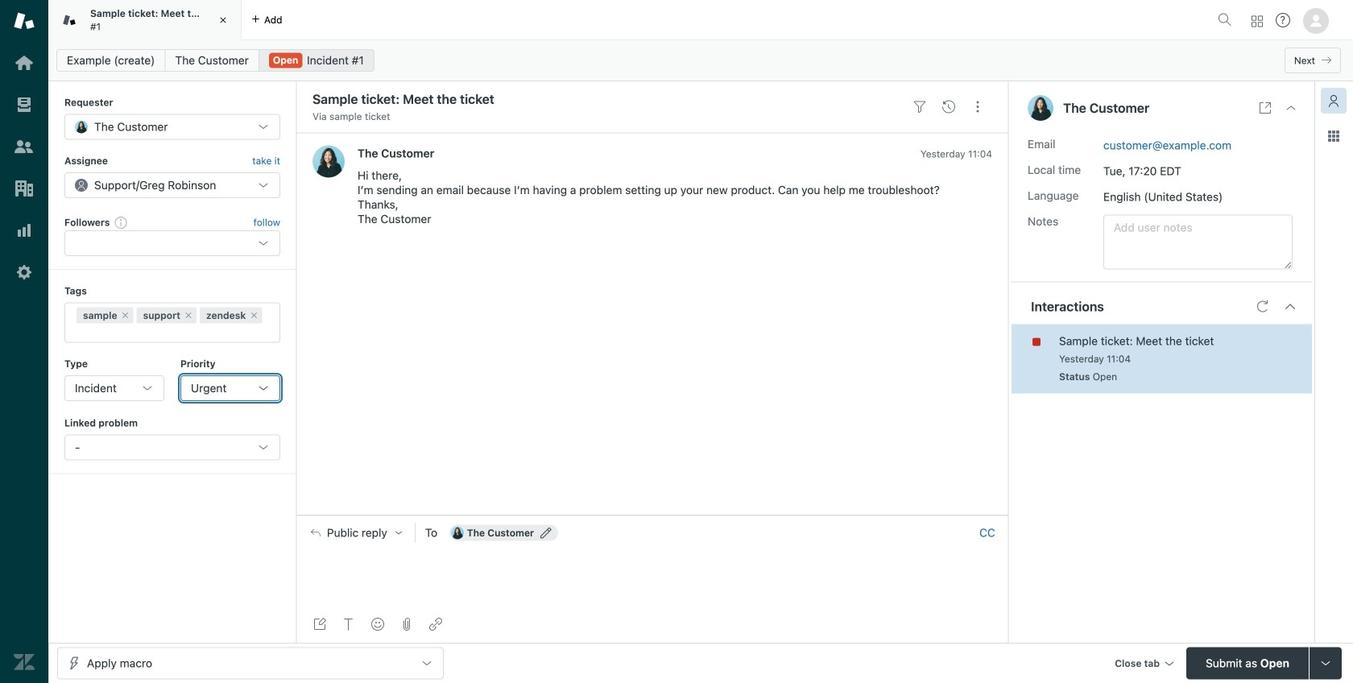 Task type: locate. For each thing, give the bounding box(es) containing it.
1 horizontal spatial remove image
[[184, 311, 193, 320]]

main element
[[0, 0, 48, 683]]

reporting image
[[14, 220, 35, 241]]

apps image
[[1328, 130, 1341, 143]]

0 vertical spatial close image
[[215, 12, 231, 28]]

insert emojis image
[[371, 618, 384, 631]]

hide composer image
[[646, 509, 659, 522]]

1 horizontal spatial close image
[[1285, 102, 1298, 114]]

organizations image
[[14, 178, 35, 199]]

1 horizontal spatial yesterday 11:04 text field
[[1060, 353, 1131, 365]]

close image
[[215, 12, 231, 28], [1285, 102, 1298, 114]]

1 remove image from the left
[[121, 311, 130, 320]]

get started image
[[14, 52, 35, 73]]

secondary element
[[48, 44, 1354, 77]]

2 remove image from the left
[[184, 311, 193, 320]]

customer context image
[[1328, 94, 1341, 107]]

view more details image
[[1260, 102, 1272, 114]]

Yesterday 11:04 text field
[[921, 148, 993, 159], [1060, 353, 1131, 365]]

ticket actions image
[[972, 100, 985, 113]]

zendesk products image
[[1252, 16, 1264, 27]]

1 vertical spatial close image
[[1285, 102, 1298, 114]]

zendesk support image
[[14, 10, 35, 31]]

tab
[[48, 0, 242, 40]]

Add user notes text field
[[1104, 215, 1293, 270]]

0 horizontal spatial remove image
[[121, 311, 130, 320]]

remove image
[[121, 311, 130, 320], [184, 311, 193, 320]]

customer@example.com image
[[451, 527, 464, 540]]

1 vertical spatial yesterday 11:04 text field
[[1060, 353, 1131, 365]]

displays possible ticket submission types image
[[1320, 657, 1333, 670]]

0 horizontal spatial close image
[[215, 12, 231, 28]]

format text image
[[342, 618, 355, 631]]

tabs tab list
[[48, 0, 1212, 40]]

views image
[[14, 94, 35, 115]]

close image inside tabs tab list
[[215, 12, 231, 28]]

0 horizontal spatial yesterday 11:04 text field
[[921, 148, 993, 159]]

get help image
[[1276, 13, 1291, 27]]



Task type: describe. For each thing, give the bounding box(es) containing it.
edit user image
[[541, 528, 552, 539]]

admin image
[[14, 262, 35, 283]]

add attachment image
[[401, 618, 413, 631]]

avatar image
[[313, 145, 345, 178]]

customers image
[[14, 136, 35, 157]]

0 vertical spatial yesterday 11:04 text field
[[921, 148, 993, 159]]

info on adding followers image
[[115, 216, 128, 229]]

filter image
[[914, 100, 927, 113]]

remove image
[[249, 311, 259, 320]]

add link (cmd k) image
[[430, 618, 442, 631]]

draft mode image
[[313, 618, 326, 631]]

events image
[[943, 100, 956, 113]]

user image
[[1028, 95, 1054, 121]]

zendesk image
[[14, 652, 35, 673]]

Subject field
[[309, 89, 903, 109]]



Task type: vqa. For each thing, say whether or not it's contained in the screenshot.
the leftmost Mar 11 11:04 Text Field
no



